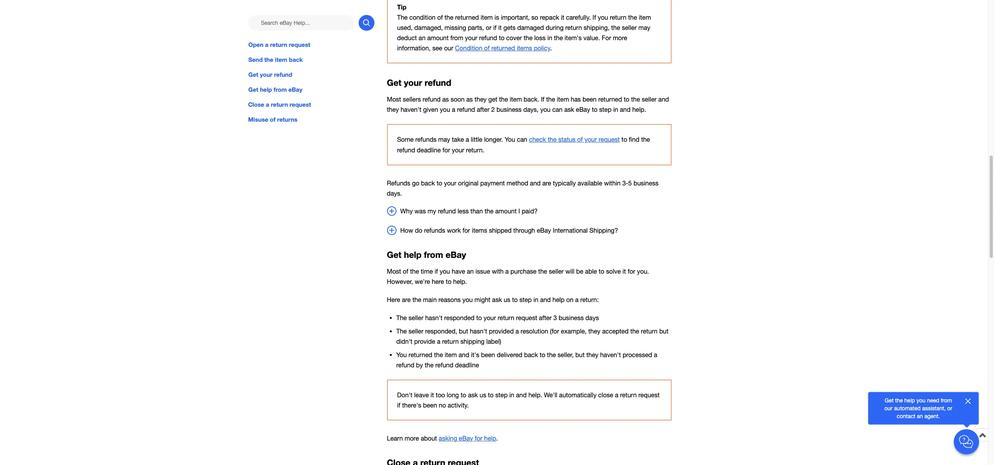 Task type: vqa. For each thing, say whether or not it's contained in the screenshot.
3rd the Star from the right
no



Task type: describe. For each thing, give the bounding box(es) containing it.
0 vertical spatial items
[[517, 45, 533, 52]]

most for most of the time if you have an issue with a purchase the seller will be able to solve it for you. however, we're here to help.
[[387, 268, 401, 275]]

0 vertical spatial refunds
[[416, 136, 437, 143]]

in inside don't leave it too long to ask us to step in and help. we'll automatically close a return request if there's been no activity.
[[510, 392, 515, 399]]

refund inside tip the condition of the returned item is important, so repack it carefully. if you return the item used, damaged, missing parts, or if it gets damaged during return shipping, the seller may deduct an amount from your refund to cover the loss in the item's value. for more information, see our
[[479, 34, 497, 41]]

you inside you returned the item and it's been delivered back to the seller, but they haven't processed a refund by the refund deadline
[[397, 352, 407, 359]]

may inside tip the condition of the returned item is important, so repack it carefully. if you return the item used, damaged, missing parts, or if it gets damaged during return shipping, the seller may deduct an amount from your refund to cover the loss in the item's value. for more information, see our
[[639, 24, 651, 31]]

our inside get the help you need from our automated assistant, or contact an agent.
[[885, 406, 893, 412]]

shipping?
[[590, 227, 618, 234]]

business inside the refunds go back to your original payment method and are typically available within 3-5 business days.
[[634, 180, 659, 187]]

you right days, on the right top
[[541, 106, 551, 113]]

a inside "most sellers refund as soon as they get the item back. if the item has been returned to the seller and they haven't given you a refund after 2 business days, you can ask ebay to step in and help."
[[452, 106, 456, 113]]

refunds go back to your original payment method and are typically available within 3-5 business days.
[[387, 180, 659, 197]]

why
[[401, 208, 413, 215]]

send the item back link
[[248, 55, 375, 64]]

might
[[475, 297, 491, 304]]

agent.
[[925, 414, 941, 420]]

condition
[[410, 14, 436, 21]]

you.
[[638, 268, 650, 275]]

however,
[[387, 278, 413, 286]]

seller,
[[558, 352, 574, 359]]

5
[[629, 180, 632, 187]]

of right status
[[578, 136, 583, 143]]

missing
[[445, 24, 466, 31]]

misuse
[[248, 116, 268, 123]]

my
[[428, 208, 436, 215]]

refund left by
[[397, 362, 415, 369]]

the inside tip the condition of the returned item is important, so repack it carefully. if you return the item used, damaged, missing parts, or if it gets damaged during return shipping, the seller may deduct an amount from your refund to cover the loss in the item's value. for more information, see our
[[397, 14, 408, 21]]

how do refunds work for items shipped through ebay international shipping?
[[401, 227, 618, 234]]

you inside tip the condition of the returned item is important, so repack it carefully. if you return the item used, damaged, missing parts, or if it gets damaged during return shipping, the seller may deduct an amount from your refund to cover the loss in the item's value. for more information, see our
[[598, 14, 609, 21]]

on
[[567, 297, 574, 304]]

solve
[[607, 268, 621, 275]]

back.
[[524, 96, 540, 103]]

refund up the given
[[423, 96, 441, 103]]

accepted
[[603, 328, 629, 335]]

main
[[423, 297, 437, 304]]

don't
[[397, 392, 413, 399]]

seller inside the seller responded, but hasn't provided a resolution (for example, they accepted the return but didn't provide a return shipping label)
[[409, 328, 424, 335]]

was
[[415, 208, 426, 215]]

refunds inside the how do refunds work for items shipped through ebay international shipping? dropdown button
[[424, 227, 446, 234]]

the seller hasn't responded to your return request after 3 business days
[[397, 315, 599, 322]]

asking ebay for help link
[[439, 436, 497, 443]]

it inside most of the time if you have an issue with a purchase the seller will be able to solve it for you. however, we're here to help.
[[623, 268, 626, 275]]

close
[[248, 101, 264, 108]]

0 horizontal spatial but
[[459, 328, 469, 335]]

be
[[577, 268, 584, 275]]

ebay up have
[[446, 250, 467, 260]]

issue
[[476, 268, 490, 275]]

or inside tip the condition of the returned item is important, so repack it carefully. if you return the item used, damaged, missing parts, or if it gets damaged during return shipping, the seller may deduct an amount from your refund to cover the loss in the item's value. for more information, see our
[[486, 24, 492, 31]]

assistant,
[[923, 406, 946, 412]]

your inside tip the condition of the returned item is important, so repack it carefully. if you return the item used, damaged, missing parts, or if it gets damaged during return shipping, the seller may deduct an amount from your refund to cover the loss in the item's value. for more information, see our
[[465, 34, 478, 41]]

there's
[[402, 402, 422, 410]]

refunds
[[387, 180, 411, 187]]

0 vertical spatial you
[[505, 136, 516, 143]]

send
[[248, 56, 263, 63]]

and inside you returned the item and it's been delivered back to the seller, but they haven't processed a refund by the refund deadline
[[459, 352, 470, 359]]

here
[[432, 278, 444, 286]]

do
[[415, 227, 423, 234]]

so
[[532, 14, 539, 21]]

if inside most of the time if you have an issue with a purchase the seller will be able to solve it for you. however, we're here to help.
[[435, 268, 438, 275]]

0 horizontal spatial get your refund
[[248, 71, 292, 78]]

1 vertical spatial get help from ebay
[[387, 250, 467, 260]]

important,
[[501, 14, 530, 21]]

shipped
[[489, 227, 512, 234]]

days,
[[524, 106, 539, 113]]

your right status
[[585, 136, 597, 143]]

of inside tip the condition of the returned item is important, so repack it carefully. if you return the item used, damaged, missing parts, or if it gets damaged during return shipping, the seller may deduct an amount from your refund to cover the loss in the item's value. for more information, see our
[[438, 14, 443, 21]]

in inside tip the condition of the returned item is important, so repack it carefully. if you return the item used, damaged, missing parts, or if it gets damaged during return shipping, the seller may deduct an amount from your refund to cover the loss in the item's value. for more information, see our
[[548, 34, 553, 41]]

refund inside to find the refund deadline for your return.
[[397, 147, 415, 154]]

ebay up close a return request
[[288, 86, 302, 93]]

with
[[492, 268, 504, 275]]

return up processed in the bottom of the page
[[641, 328, 658, 335]]

resolution
[[521, 328, 549, 335]]

items inside dropdown button
[[472, 227, 488, 234]]

about
[[421, 436, 437, 443]]

can inside "most sellers refund as soon as they get the item back. if the item has been returned to the seller and they haven't given you a refund after 2 business days, you can ask ebay to step in and help."
[[553, 106, 563, 113]]

(for
[[550, 328, 560, 335]]

don't leave it too long to ask us to step in and help. we'll automatically close a return request if there's been no activity.
[[397, 392, 660, 410]]

2
[[492, 106, 495, 113]]

during
[[546, 24, 564, 31]]

amount inside why was my refund less than the amount i paid? dropdown button
[[496, 208, 517, 215]]

more inside tip the condition of the returned item is important, so repack it carefully. if you return the item used, damaged, missing parts, or if it gets damaged during return shipping, the seller may deduct an amount from your refund to cover the loss in the item's value. for more information, see our
[[613, 34, 628, 41]]

get help from ebay link
[[248, 85, 375, 94]]

no
[[439, 402, 446, 410]]

step inside don't leave it too long to ask us to step in and help. we'll automatically close a return request if there's been no activity.
[[496, 392, 508, 399]]

the inside to find the refund deadline for your return.
[[642, 136, 651, 143]]

work
[[447, 227, 461, 234]]

time
[[421, 268, 433, 275]]

your down send the item back
[[260, 71, 272, 78]]

returned inside "most sellers refund as soon as they get the item back. if the item has been returned to the seller and they haven't given you a refund after 2 business days, you can ask ebay to step in and help."
[[599, 96, 622, 103]]

1 horizontal spatial ask
[[492, 297, 502, 304]]

returns
[[277, 116, 298, 123]]

if inside tip the condition of the returned item is important, so repack it carefully. if you return the item used, damaged, missing parts, or if it gets damaged during return shipping, the seller may deduct an amount from your refund to cover the loss in the item's value. for more information, see our
[[593, 14, 596, 21]]

returned inside tip the condition of the returned item is important, so repack it carefully. if you return the item used, damaged, missing parts, or if it gets damaged during return shipping, the seller may deduct an amount from your refund to cover the loss in the item's value. for more information, see our
[[455, 14, 479, 21]]

you inside get the help you need from our automated assistant, or contact an agent.
[[917, 398, 926, 404]]

ebay inside dropdown button
[[537, 227, 551, 234]]

get for get the help you need from our automated assistant, or contact an agent. tooltip
[[885, 398, 894, 404]]

for
[[602, 34, 612, 41]]

request inside don't leave it too long to ask us to step in and help. we'll automatically close a return request if there's been no activity.
[[639, 392, 660, 399]]

your inside to find the refund deadline for your return.
[[452, 147, 465, 154]]

1 horizontal spatial us
[[504, 297, 511, 304]]

you right the given
[[440, 106, 451, 113]]

back inside you returned the item and it's been delivered back to the seller, but they haven't processed a refund by the refund deadline
[[525, 352, 538, 359]]

typically
[[553, 180, 576, 187]]

able
[[586, 268, 597, 275]]

within
[[604, 180, 621, 187]]

refund up soon
[[425, 78, 452, 88]]

a inside you returned the item and it's been delivered back to the seller, but they haven't processed a refund by the refund deadline
[[654, 352, 658, 359]]

from inside tip the condition of the returned item is important, so repack it carefully. if you return the item used, damaged, missing parts, or if it gets damaged during return shipping, the seller may deduct an amount from your refund to cover the loss in the item's value. for more information, see our
[[451, 34, 464, 41]]

find
[[629, 136, 640, 143]]

0 horizontal spatial get help from ebay
[[248, 86, 302, 93]]

get for 'get your refund' link
[[248, 71, 258, 78]]

they up "some"
[[387, 106, 399, 113]]

1 vertical spatial can
[[517, 136, 528, 143]]

but inside you returned the item and it's been delivered back to the seller, but they haven't processed a refund by the refund deadline
[[576, 352, 585, 359]]

refund inside dropdown button
[[438, 208, 456, 215]]

they inside the seller responded, but hasn't provided a resolution (for example, they accepted the return but didn't provide a return shipping label)
[[589, 328, 601, 335]]

our inside tip the condition of the returned item is important, so repack it carefully. if you return the item used, damaged, missing parts, or if it gets damaged during return shipping, the seller may deduct an amount from your refund to cover the loss in the item's value. for more information, see our
[[444, 45, 454, 52]]

help. inside don't leave it too long to ask us to step in and help. we'll automatically close a return request if there's been no activity.
[[529, 392, 543, 399]]

international
[[553, 227, 588, 234]]

ebay right asking on the left of page
[[459, 436, 473, 443]]

for inside most of the time if you have an issue with a purchase the seller will be able to solve it for you. however, we're here to help.
[[628, 268, 636, 275]]

1 horizontal spatial .
[[551, 45, 552, 52]]

condition
[[455, 45, 483, 52]]

how do refunds work for items shipped through ebay international shipping? button
[[387, 226, 672, 236]]

1 vertical spatial more
[[405, 436, 419, 443]]

1 vertical spatial after
[[539, 315, 552, 322]]

go
[[412, 180, 420, 187]]

us inside don't leave it too long to ask us to step in and help. we'll automatically close a return request if there's been no activity.
[[480, 392, 487, 399]]

get your refund link
[[248, 70, 375, 79]]

see
[[433, 45, 443, 52]]

open
[[248, 41, 263, 48]]

most for most sellers refund as soon as they get the item back. if the item has been returned to the seller and they haven't given you a refund after 2 business days, you can ask ebay to step in and help.
[[387, 96, 401, 103]]

for inside dropdown button
[[463, 227, 470, 234]]

and inside don't leave it too long to ask us to step in and help. we'll automatically close a return request if there's been no activity.
[[516, 392, 527, 399]]

item's
[[565, 34, 582, 41]]

the inside the send the item back link
[[264, 56, 273, 63]]

ask inside don't leave it too long to ask us to step in and help. we'll automatically close a return request if there's been no activity.
[[468, 392, 478, 399]]

return inside close a return request link
[[271, 101, 288, 108]]

return up provided
[[498, 315, 515, 322]]

1 horizontal spatial business
[[559, 315, 584, 322]]

to inside to find the refund deadline for your return.
[[622, 136, 628, 143]]

returned inside you returned the item and it's been delivered back to the seller, but they haven't processed a refund by the refund deadline
[[409, 352, 433, 359]]

is
[[495, 14, 499, 21]]

check the status of your request link
[[529, 136, 620, 143]]

of for misuse of returns
[[270, 116, 276, 123]]

an inside most of the time if you have an issue with a purchase the seller will be able to solve it for you. however, we're here to help.
[[467, 268, 474, 275]]

it left gets
[[499, 24, 502, 31]]

condition of returned items policy link
[[455, 45, 551, 52]]

3-
[[623, 180, 629, 187]]

haven't inside you returned the item and it's been delivered back to the seller, but they haven't processed a refund by the refund deadline
[[601, 352, 621, 359]]

1 horizontal spatial get your refund
[[387, 78, 452, 88]]

damaged,
[[415, 24, 443, 31]]

less
[[458, 208, 469, 215]]

than
[[471, 208, 483, 215]]

reasons
[[439, 297, 461, 304]]



Task type: locate. For each thing, give the bounding box(es) containing it.
2 vertical spatial been
[[423, 402, 437, 410]]

refund down parts,
[[479, 34, 497, 41]]

you returned the item and it's been delivered back to the seller, but they haven't processed a refund by the refund deadline
[[397, 352, 658, 369]]

our left automated on the bottom right
[[885, 406, 893, 412]]

2 as from the left
[[467, 96, 473, 103]]

back right go at the left top
[[421, 180, 435, 187]]

take
[[452, 136, 464, 143]]

to
[[499, 34, 505, 41], [624, 96, 630, 103], [592, 106, 598, 113], [622, 136, 628, 143], [437, 180, 443, 187], [599, 268, 605, 275], [446, 278, 452, 286], [512, 297, 518, 304], [477, 315, 482, 322], [540, 352, 546, 359], [461, 392, 467, 399], [488, 392, 494, 399]]

if inside don't leave it too long to ask us to step in and help. we'll automatically close a return request if there's been no activity.
[[397, 402, 401, 410]]

0 horizontal spatial our
[[444, 45, 454, 52]]

seller inside most of the time if you have an issue with a purchase the seller will be able to solve it for you. however, we're here to help.
[[549, 268, 564, 275]]

but
[[459, 328, 469, 335], [660, 328, 669, 335], [576, 352, 585, 359]]

they inside you returned the item and it's been delivered back to the seller, but they haven't processed a refund by the refund deadline
[[587, 352, 599, 359]]

the seller responded, but hasn't provided a resolution (for example, they accepted the return but didn't provide a return shipping label)
[[397, 328, 669, 346]]

days
[[586, 315, 599, 322]]

1 horizontal spatial haven't
[[601, 352, 621, 359]]

Search eBay Help... text field
[[248, 15, 354, 31]]

policy
[[534, 45, 551, 52]]

been left no
[[423, 402, 437, 410]]

after left 2
[[477, 106, 490, 113]]

through
[[514, 227, 535, 234]]

help inside get the help you need from our automated assistant, or contact an agent.
[[905, 398, 916, 404]]

your down take
[[452, 147, 465, 154]]

it left too
[[431, 392, 434, 399]]

1 horizontal spatial amount
[[496, 208, 517, 215]]

the down tip
[[397, 14, 408, 21]]

refund right my
[[438, 208, 456, 215]]

2 horizontal spatial an
[[918, 414, 924, 420]]

given
[[423, 106, 438, 113]]

haven't down accepted
[[601, 352, 621, 359]]

you inside most of the time if you have an issue with a purchase the seller will be able to solve it for you. however, we're here to help.
[[440, 268, 450, 275]]

get help from ebay up close a return request
[[248, 86, 302, 93]]

it
[[561, 14, 565, 21], [499, 24, 502, 31], [623, 268, 626, 275], [431, 392, 434, 399]]

2 vertical spatial the
[[397, 328, 407, 335]]

business inside "most sellers refund as soon as they get the item back. if the item has been returned to the seller and they haven't given you a refund after 2 business days, you can ask ebay to step in and help."
[[497, 106, 522, 113]]

most inside most of the time if you have an issue with a purchase the seller will be able to solve it for you. however, we're here to help.
[[387, 268, 401, 275]]

1 vertical spatial amount
[[496, 208, 517, 215]]

2 most from the top
[[387, 268, 401, 275]]

return down responded,
[[442, 339, 459, 346]]

the inside the seller responded, but hasn't provided a resolution (for example, they accepted the return but didn't provide a return shipping label)
[[397, 328, 407, 335]]

1 as from the left
[[443, 96, 449, 103]]

get inside get the help you need from our automated assistant, or contact an agent.
[[885, 398, 894, 404]]

the for the seller responded, but hasn't provided a resolution (for example, they accepted the return but didn't provide a return shipping label)
[[397, 328, 407, 335]]

a inside most of the time if you have an issue with a purchase the seller will be able to solve it for you. however, we're here to help.
[[506, 268, 509, 275]]

hasn't
[[425, 315, 443, 322], [470, 328, 488, 335]]

0 horizontal spatial amount
[[428, 34, 449, 41]]

0 vertical spatial most
[[387, 96, 401, 103]]

1 vertical spatial help.
[[454, 278, 467, 286]]

as
[[443, 96, 449, 103], [467, 96, 473, 103]]

the
[[445, 14, 454, 21], [629, 14, 638, 21], [612, 24, 621, 31], [524, 34, 533, 41], [554, 34, 563, 41], [264, 56, 273, 63], [499, 96, 508, 103], [547, 96, 555, 103], [632, 96, 640, 103], [548, 136, 557, 143], [642, 136, 651, 143], [485, 208, 494, 215], [410, 268, 419, 275], [539, 268, 548, 275], [413, 297, 422, 304], [631, 328, 640, 335], [434, 352, 443, 359], [547, 352, 556, 359], [425, 362, 434, 369], [896, 398, 904, 404]]

seller inside "most sellers refund as soon as they get the item back. if the item has been returned to the seller and they haven't given you a refund after 2 business days, you can ask ebay to step in and help."
[[642, 96, 657, 103]]

they down the 'days'
[[589, 328, 601, 335]]

2 horizontal spatial back
[[525, 352, 538, 359]]

1 horizontal spatial been
[[481, 352, 495, 359]]

close a return request
[[248, 101, 311, 108]]

in inside "most sellers refund as soon as they get the item back. if the item has been returned to the seller and they haven't given you a refund after 2 business days, you can ask ebay to step in and help."
[[614, 106, 619, 113]]

0 vertical spatial more
[[613, 34, 628, 41]]

0 horizontal spatial hasn't
[[425, 315, 443, 322]]

you up shipping,
[[598, 14, 609, 21]]

returned
[[455, 14, 479, 21], [492, 45, 515, 52], [599, 96, 622, 103], [409, 352, 433, 359]]

1 vertical spatial our
[[885, 406, 893, 412]]

to inside the refunds go back to your original payment method and are typically available within 3-5 business days.
[[437, 180, 443, 187]]

your up condition at the left top of the page
[[465, 34, 478, 41]]

refund down send the item back
[[274, 71, 292, 78]]

loss
[[535, 34, 546, 41]]

as right soon
[[467, 96, 473, 103]]

return up misuse of returns
[[271, 101, 288, 108]]

from up close a return request
[[274, 86, 287, 93]]

haven't down sellers
[[401, 106, 422, 113]]

return inside don't leave it too long to ask us to step in and help. we'll automatically close a return request if there's been no activity.
[[621, 392, 637, 399]]

back down the seller responded, but hasn't provided a resolution (for example, they accepted the return but didn't provide a return shipping label) in the bottom of the page
[[525, 352, 538, 359]]

or right parts,
[[486, 24, 492, 31]]

they left get
[[475, 96, 487, 103]]

0 horizontal spatial as
[[443, 96, 449, 103]]

0 vertical spatial the
[[397, 14, 408, 21]]

return inside open a return request link
[[270, 41, 287, 48]]

and inside the refunds go back to your original payment method and are typically available within 3-5 business days.
[[530, 180, 541, 187]]

deadline inside you returned the item and it's been delivered back to the seller, but they haven't processed a refund by the refund deadline
[[455, 362, 479, 369]]

your left the 'original'
[[444, 180, 457, 187]]

0 horizontal spatial are
[[402, 297, 411, 304]]

1 horizontal spatial hasn't
[[470, 328, 488, 335]]

help. inside most of the time if you have an issue with a purchase the seller will be able to solve it for you. however, we're here to help.
[[454, 278, 467, 286]]

seller inside tip the condition of the returned item is important, so repack it carefully. if you return the item used, damaged, missing parts, or if it gets damaged during return shipping, the seller may deduct an amount from your refund to cover the loss in the item's value. for more information, see our
[[622, 24, 637, 31]]

it right solve
[[623, 268, 626, 275]]

get inside 'get your refund' link
[[248, 71, 258, 78]]

soon
[[451, 96, 465, 103]]

if down is
[[494, 24, 497, 31]]

1 horizontal spatial may
[[639, 24, 651, 31]]

returned right has
[[599, 96, 622, 103]]

return up item's
[[566, 24, 582, 31]]

seller
[[622, 24, 637, 31], [642, 96, 657, 103], [549, 268, 564, 275], [409, 315, 424, 322], [409, 328, 424, 335]]

are left typically
[[543, 180, 552, 187]]

and
[[659, 96, 669, 103], [620, 106, 631, 113], [530, 180, 541, 187], [541, 297, 551, 304], [459, 352, 470, 359], [516, 392, 527, 399]]

step inside "most sellers refund as soon as they get the item back. if the item has been returned to the seller and they haven't given you a refund after 2 business days, you can ask ebay to step in and help."
[[600, 106, 612, 113]]

1 vertical spatial an
[[467, 268, 474, 275]]

for inside to find the refund deadline for your return.
[[443, 147, 450, 154]]

ask right might
[[492, 297, 502, 304]]

the inside get the help you need from our automated assistant, or contact an agent.
[[896, 398, 904, 404]]

us right long
[[480, 392, 487, 399]]

1 vertical spatial the
[[397, 315, 407, 322]]

1 horizontal spatial back
[[421, 180, 435, 187]]

as left soon
[[443, 96, 449, 103]]

after left 3
[[539, 315, 552, 322]]

refunds right "some"
[[416, 136, 437, 143]]

from inside get help from ebay link
[[274, 86, 287, 93]]

1 horizontal spatial if
[[593, 14, 596, 21]]

we're
[[415, 278, 430, 286]]

0 vertical spatial business
[[497, 106, 522, 113]]

1 vertical spatial .
[[497, 436, 498, 443]]

back down open a return request link
[[289, 56, 303, 63]]

of right condition at the left top of the page
[[484, 45, 490, 52]]

items down cover
[[517, 45, 533, 52]]

from right need
[[941, 398, 953, 404]]

deduct
[[397, 34, 417, 41]]

hasn't up responded,
[[425, 315, 443, 322]]

shipping
[[461, 339, 485, 346]]

0 vertical spatial step
[[600, 106, 612, 113]]

ask down has
[[565, 106, 575, 113]]

0 vertical spatial back
[[289, 56, 303, 63]]

if inside tip the condition of the returned item is important, so repack it carefully. if you return the item used, damaged, missing parts, or if it gets damaged during return shipping, the seller may deduct an amount from your refund to cover the loss in the item's value. for more information, see our
[[494, 24, 497, 31]]

business up example,
[[559, 315, 584, 322]]

0 horizontal spatial after
[[477, 106, 490, 113]]

0 vertical spatial if
[[494, 24, 497, 31]]

been inside don't leave it too long to ask us to step in and help. we'll automatically close a return request if there's been no activity.
[[423, 402, 437, 410]]

0 horizontal spatial items
[[472, 227, 488, 234]]

deadline inside to find the refund deadline for your return.
[[417, 147, 441, 154]]

leave
[[414, 392, 429, 399]]

the inside why was my refund less than the amount i paid? dropdown button
[[485, 208, 494, 215]]

business right 5
[[634, 180, 659, 187]]

return.
[[466, 147, 485, 154]]

1 vertical spatial are
[[402, 297, 411, 304]]

been right has
[[583, 96, 597, 103]]

ask up the activity.
[[468, 392, 478, 399]]

gets
[[504, 24, 516, 31]]

why was my refund less than the amount i paid?
[[401, 208, 538, 215]]

items down than
[[472, 227, 488, 234]]

business
[[497, 106, 522, 113], [634, 180, 659, 187], [559, 315, 584, 322]]

1 horizontal spatial our
[[885, 406, 893, 412]]

of for most of the time if you have an issue with a purchase the seller will be able to solve it for you. however, we're here to help.
[[403, 268, 409, 275]]

amount up see
[[428, 34, 449, 41]]

0 vertical spatial may
[[639, 24, 651, 31]]

it inside don't leave it too long to ask us to step in and help. we'll automatically close a return request if there's been no activity.
[[431, 392, 434, 399]]

1 horizontal spatial or
[[948, 406, 953, 412]]

0 horizontal spatial deadline
[[417, 147, 441, 154]]

2 vertical spatial ask
[[468, 392, 478, 399]]

1 horizontal spatial step
[[520, 297, 532, 304]]

2 vertical spatial an
[[918, 414, 924, 420]]

if inside "most sellers refund as soon as they get the item back. if the item has been returned to the seller and they haven't given you a refund after 2 business days, you can ask ebay to step in and help."
[[541, 96, 545, 103]]

send the item back
[[248, 56, 303, 63]]

to inside you returned the item and it's been delivered back to the seller, but they haven't processed a refund by the refund deadline
[[540, 352, 546, 359]]

deadline down the 'it's'
[[455, 362, 479, 369]]

more right learn
[[405, 436, 419, 443]]

learn more about asking ebay for help .
[[387, 436, 498, 443]]

or right assistant,
[[948, 406, 953, 412]]

most inside "most sellers refund as soon as they get the item back. if the item has been returned to the seller and they haven't given you a refund after 2 business days, you can ask ebay to step in and help."
[[387, 96, 401, 103]]

if
[[593, 14, 596, 21], [541, 96, 545, 103]]

0 horizontal spatial or
[[486, 24, 492, 31]]

the for the seller hasn't responded to your return request after 3 business days
[[397, 315, 407, 322]]

2 horizontal spatial ask
[[565, 106, 575, 113]]

damaged
[[518, 24, 544, 31]]

of
[[438, 14, 443, 21], [484, 45, 490, 52], [270, 116, 276, 123], [578, 136, 583, 143], [403, 268, 409, 275]]

return
[[610, 14, 627, 21], [566, 24, 582, 31], [270, 41, 287, 48], [271, 101, 288, 108], [498, 315, 515, 322], [641, 328, 658, 335], [442, 339, 459, 346], [621, 392, 637, 399]]

0 vertical spatial our
[[444, 45, 454, 52]]

hasn't up the shipping
[[470, 328, 488, 335]]

it up "during" at the top of page
[[561, 14, 565, 21]]

2 horizontal spatial help.
[[633, 106, 647, 113]]

back inside the refunds go back to your original payment method and are typically available within 3-5 business days.
[[421, 180, 435, 187]]

more
[[613, 34, 628, 41], [405, 436, 419, 443]]

1 vertical spatial items
[[472, 227, 488, 234]]

2 horizontal spatial step
[[600, 106, 612, 113]]

1 vertical spatial business
[[634, 180, 659, 187]]

0 horizontal spatial ask
[[468, 392, 478, 399]]

you down didn't
[[397, 352, 407, 359]]

1 horizontal spatial an
[[467, 268, 474, 275]]

0 vertical spatial or
[[486, 24, 492, 31]]

original
[[458, 180, 479, 187]]

most left sellers
[[387, 96, 401, 103]]

0 vertical spatial deadline
[[417, 147, 441, 154]]

are inside the refunds go back to your original payment method and are typically available within 3-5 business days.
[[543, 180, 552, 187]]

1 vertical spatial if
[[541, 96, 545, 103]]

0 horizontal spatial .
[[497, 436, 498, 443]]

here
[[387, 297, 400, 304]]

an inside get the help you need from our automated assistant, or contact an agent.
[[918, 414, 924, 420]]

1 horizontal spatial help.
[[529, 392, 543, 399]]

refund down soon
[[457, 106, 475, 113]]

for right asking on the left of page
[[475, 436, 483, 443]]

1 vertical spatial step
[[520, 297, 532, 304]]

for left you.
[[628, 268, 636, 275]]

help. left we'll
[[529, 392, 543, 399]]

the up didn't
[[397, 328, 407, 335]]

of for condition of returned items policy .
[[484, 45, 490, 52]]

1 vertical spatial may
[[439, 136, 450, 143]]

asking
[[439, 436, 457, 443]]

get inside get help from ebay link
[[248, 86, 258, 93]]

step
[[600, 106, 612, 113], [520, 297, 532, 304], [496, 392, 508, 399]]

to inside tip the condition of the returned item is important, so repack it carefully. if you return the item used, damaged, missing parts, or if it gets damaged during return shipping, the seller may deduct an amount from your refund to cover the loss in the item's value. for more information, see our
[[499, 34, 505, 41]]

need
[[928, 398, 940, 404]]

repack
[[540, 14, 560, 21]]

1 horizontal spatial after
[[539, 315, 552, 322]]

tip the condition of the returned item is important, so repack it carefully. if you return the item used, damaged, missing parts, or if it gets damaged during return shipping, the seller may deduct an amount from your refund to cover the loss in the item's value. for more information, see our
[[397, 3, 651, 52]]

0 vertical spatial are
[[543, 180, 552, 187]]

for left return.
[[443, 147, 450, 154]]

get the help you need from our automated assistant, or contact an agent. tooltip
[[882, 397, 957, 421]]

0 horizontal spatial step
[[496, 392, 508, 399]]

if right back. at top
[[541, 96, 545, 103]]

sellers
[[403, 96, 421, 103]]

get help from ebay up time
[[387, 250, 467, 260]]

more right for
[[613, 34, 628, 41]]

it's
[[471, 352, 480, 359]]

too
[[436, 392, 445, 399]]

you
[[505, 136, 516, 143], [397, 352, 407, 359]]

ask inside "most sellers refund as soon as they get the item back. if the item has been returned to the seller and they haven't given you a refund after 2 business days, you can ask ebay to step in and help."
[[565, 106, 575, 113]]

if up shipping,
[[593, 14, 596, 21]]

your up sellers
[[404, 78, 423, 88]]

us up 'the seller hasn't responded to your return request after 3 business days'
[[504, 297, 511, 304]]

2 horizontal spatial been
[[583, 96, 597, 103]]

0 vertical spatial if
[[593, 14, 596, 21]]

didn't
[[397, 339, 413, 346]]

0 horizontal spatial help.
[[454, 278, 467, 286]]

an down damaged,
[[419, 34, 426, 41]]

2 horizontal spatial business
[[634, 180, 659, 187]]

0 horizontal spatial us
[[480, 392, 487, 399]]

of inside most of the time if you have an issue with a purchase the seller will be able to solve it for you. however, we're here to help.
[[403, 268, 409, 275]]

help. inside "most sellers refund as soon as they get the item back. if the item has been returned to the seller and they haven't given you a refund after 2 business days, you can ask ebay to step in and help."
[[633, 106, 647, 113]]

return up send the item back
[[270, 41, 287, 48]]

0 horizontal spatial business
[[497, 106, 522, 113]]

2 horizontal spatial but
[[660, 328, 669, 335]]

returned up by
[[409, 352, 433, 359]]

an left agent. on the bottom
[[918, 414, 924, 420]]

0 vertical spatial haven't
[[401, 106, 422, 113]]

1 vertical spatial back
[[421, 180, 435, 187]]

0 horizontal spatial if
[[541, 96, 545, 103]]

activity.
[[448, 402, 469, 410]]

1 horizontal spatial get help from ebay
[[387, 250, 467, 260]]

amount
[[428, 34, 449, 41], [496, 208, 517, 215]]

value.
[[584, 34, 600, 41]]

the down here
[[397, 315, 407, 322]]

purchase
[[511, 268, 537, 275]]

returned up parts,
[[455, 14, 479, 21]]

can left the check
[[517, 136, 528, 143]]

haven't inside "most sellers refund as soon as they get the item back. if the item has been returned to the seller and they haven't given you a refund after 2 business days, you can ask ebay to step in and help."
[[401, 106, 422, 113]]

responded,
[[425, 328, 458, 335]]

refunds
[[416, 136, 437, 143], [424, 227, 446, 234]]

refund down "some"
[[397, 147, 415, 154]]

long
[[447, 392, 459, 399]]

how
[[401, 227, 414, 234]]

most up however,
[[387, 268, 401, 275]]

returned down cover
[[492, 45, 515, 52]]

0 vertical spatial been
[[583, 96, 597, 103]]

or inside get the help you need from our automated assistant, or contact an agent.
[[948, 406, 953, 412]]

get for get help from ebay link
[[248, 86, 258, 93]]

2 vertical spatial step
[[496, 392, 508, 399]]

misuse of returns link
[[248, 115, 375, 124]]

open a return request link
[[248, 40, 375, 49]]

hasn't inside the seller responded, but hasn't provided a resolution (for example, they accepted the return but didn't provide a return shipping label)
[[470, 328, 488, 335]]

1 vertical spatial most
[[387, 268, 401, 275]]

0 horizontal spatial been
[[423, 402, 437, 410]]

if right time
[[435, 268, 438, 275]]

1 most from the top
[[387, 96, 401, 103]]

help
[[260, 86, 272, 93], [404, 250, 422, 260], [553, 297, 565, 304], [905, 398, 916, 404], [485, 436, 497, 443]]

0 vertical spatial hasn't
[[425, 315, 443, 322]]

after inside "most sellers refund as soon as they get the item back. if the item has been returned to the seller and they haven't given you a refund after 2 business days, you can ask ebay to step in and help."
[[477, 106, 490, 113]]

amount inside tip the condition of the returned item is important, so repack it carefully. if you return the item used, damaged, missing parts, or if it gets damaged during return shipping, the seller may deduct an amount from your refund to cover the loss in the item's value. for more information, see our
[[428, 34, 449, 41]]

close
[[599, 392, 614, 399]]

automatically
[[560, 392, 597, 399]]

a
[[265, 41, 268, 48], [266, 101, 269, 108], [452, 106, 456, 113], [466, 136, 469, 143], [506, 268, 509, 275], [576, 297, 579, 304], [516, 328, 519, 335], [437, 339, 441, 346], [654, 352, 658, 359], [615, 392, 619, 399]]

0 vertical spatial can
[[553, 106, 563, 113]]

our right see
[[444, 45, 454, 52]]

2 vertical spatial if
[[397, 402, 401, 410]]

from inside get the help you need from our automated assistant, or contact an agent.
[[941, 398, 953, 404]]

of up damaged,
[[438, 14, 443, 21]]

1 horizontal spatial items
[[517, 45, 533, 52]]

back inside the send the item back link
[[289, 56, 303, 63]]

after
[[477, 106, 490, 113], [539, 315, 552, 322]]

you left might
[[463, 297, 473, 304]]

of up however,
[[403, 268, 409, 275]]

return up for
[[610, 14, 627, 21]]

help.
[[633, 106, 647, 113], [454, 278, 467, 286], [529, 392, 543, 399]]

example,
[[561, 328, 587, 335]]

get your refund down send the item back
[[248, 71, 292, 78]]

1 horizontal spatial as
[[467, 96, 473, 103]]

0 vertical spatial us
[[504, 297, 511, 304]]

been inside "most sellers refund as soon as they get the item back. if the item has been returned to the seller and they haven't given you a refund after 2 business days, you can ask ebay to step in and help."
[[583, 96, 597, 103]]

refund right by
[[436, 362, 454, 369]]

an inside tip the condition of the returned item is important, so repack it carefully. if you return the item used, damaged, missing parts, or if it gets damaged during return shipping, the seller may deduct an amount from your refund to cover the loss in the item's value. for more information, see our
[[419, 34, 426, 41]]

deadline up go at the left top
[[417, 147, 441, 154]]

you up here
[[440, 268, 450, 275]]

label)
[[487, 339, 502, 346]]

they right seller,
[[587, 352, 599, 359]]

return right close
[[621, 392, 637, 399]]

amount left i
[[496, 208, 517, 215]]

0 horizontal spatial you
[[397, 352, 407, 359]]

ebay inside "most sellers refund as soon as they get the item back. if the item has been returned to the seller and they haven't given you a refund after 2 business days, you can ask ebay to step in and help."
[[576, 106, 591, 113]]

0 vertical spatial after
[[477, 106, 490, 113]]

1 horizontal spatial but
[[576, 352, 585, 359]]

the inside the seller responded, but hasn't provided a resolution (for example, they accepted the return but didn't provide a return shipping label)
[[631, 328, 640, 335]]

0 vertical spatial .
[[551, 45, 552, 52]]

1 vertical spatial if
[[435, 268, 438, 275]]

we'll
[[544, 392, 558, 399]]

used,
[[397, 24, 413, 31]]

0 horizontal spatial an
[[419, 34, 426, 41]]

tip
[[397, 3, 407, 10]]

item inside you returned the item and it's been delivered back to the seller, but they haven't processed a refund by the refund deadline
[[445, 352, 457, 359]]

1 vertical spatial hasn't
[[470, 328, 488, 335]]

1 horizontal spatial if
[[435, 268, 438, 275]]

days.
[[387, 190, 402, 197]]

open a return request
[[248, 41, 310, 48]]

responded
[[445, 315, 475, 322]]

1 horizontal spatial more
[[613, 34, 628, 41]]

your inside the refunds go back to your original payment method and are typically available within 3-5 business days.
[[444, 180, 457, 187]]

0 vertical spatial an
[[419, 34, 426, 41]]

your up provided
[[484, 315, 496, 322]]

a inside don't leave it too long to ask us to step in and help. we'll automatically close a return request if there's been no activity.
[[615, 392, 619, 399]]

get the help you need from our automated assistant, or contact an agent.
[[885, 398, 953, 420]]

automated
[[895, 406, 921, 412]]

provided
[[489, 328, 514, 335]]

1 vertical spatial you
[[397, 352, 407, 359]]

ebay
[[288, 86, 302, 93], [576, 106, 591, 113], [537, 227, 551, 234], [446, 250, 467, 260], [459, 436, 473, 443]]

0 horizontal spatial haven't
[[401, 106, 422, 113]]

from up time
[[424, 250, 444, 260]]

been inside you returned the item and it's been delivered back to the seller, but they haven't processed a refund by the refund deadline
[[481, 352, 495, 359]]

or
[[486, 24, 492, 31], [948, 406, 953, 412]]



